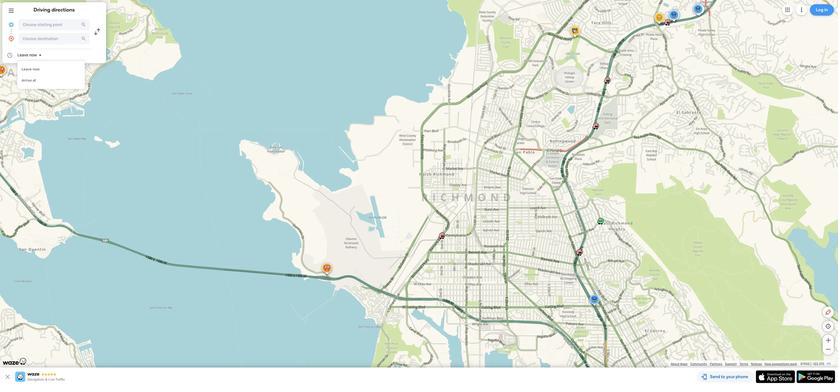 Task type: describe. For each thing, give the bounding box(es) containing it.
community link
[[691, 363, 708, 366]]

notices link
[[752, 363, 763, 366]]

arrive
[[22, 78, 32, 83]]

122.375
[[814, 363, 825, 366]]

&
[[45, 378, 48, 382]]

driving directions
[[34, 7, 75, 13]]

at
[[33, 78, 36, 83]]

-
[[813, 363, 814, 366]]

now inside "option"
[[33, 67, 40, 71]]

driving
[[34, 7, 50, 13]]

clock image
[[6, 52, 13, 59]]

how suggestions work link
[[765, 363, 798, 366]]

partners link
[[711, 363, 723, 366]]

pencil image
[[826, 309, 832, 316]]

current location image
[[8, 21, 15, 28]]

waze
[[681, 363, 688, 366]]

leave now inside "option"
[[22, 67, 40, 71]]

link image
[[827, 362, 832, 366]]

0 vertical spatial leave
[[17, 53, 28, 58]]

live
[[48, 378, 55, 382]]

leave inside leave now "option"
[[22, 67, 32, 71]]

about waze community partners support terms notices how suggestions work
[[671, 363, 798, 366]]

how
[[765, 363, 772, 366]]

Choose destination text field
[[19, 33, 90, 44]]

traffic
[[56, 378, 65, 382]]

support link
[[726, 363, 737, 366]]



Task type: vqa. For each thing, say whether or not it's contained in the screenshot.
the Boulder, Boulder address link
no



Task type: locate. For each thing, give the bounding box(es) containing it.
community
[[691, 363, 708, 366]]

1 vertical spatial leave now
[[22, 67, 40, 71]]

Choose starting point text field
[[19, 19, 90, 30]]

arrive at
[[22, 78, 36, 83]]

leave now up arrive at
[[22, 67, 40, 71]]

leave up arrive
[[22, 67, 32, 71]]

work
[[791, 363, 798, 366]]

leave now
[[17, 53, 37, 58], [22, 67, 40, 71]]

partners
[[711, 363, 723, 366]]

x image
[[4, 374, 11, 381]]

zoom out image
[[826, 347, 833, 353]]

support
[[726, 363, 737, 366]]

about
[[671, 363, 680, 366]]

now up at
[[33, 67, 40, 71]]

leave
[[17, 53, 28, 58], [22, 67, 32, 71]]

arrive at option
[[17, 75, 85, 86]]

navigation & live traffic
[[28, 378, 65, 382]]

0 vertical spatial now
[[29, 53, 37, 58]]

37.955
[[801, 363, 811, 366]]

directions
[[52, 7, 75, 13]]

leave right clock image
[[17, 53, 28, 58]]

37.955 | -122.375
[[801, 363, 825, 366]]

leave now right clock image
[[17, 53, 37, 58]]

1 vertical spatial leave
[[22, 67, 32, 71]]

terms link
[[740, 363, 749, 366]]

terms
[[740, 363, 749, 366]]

leave now option
[[17, 64, 85, 75]]

|
[[811, 363, 812, 366]]

1 vertical spatial now
[[33, 67, 40, 71]]

about waze link
[[671, 363, 688, 366]]

now up leave now "option"
[[29, 53, 37, 58]]

zoom in image
[[826, 338, 833, 344]]

now
[[29, 53, 37, 58], [33, 67, 40, 71]]

notices
[[752, 363, 763, 366]]

navigation
[[28, 378, 44, 382]]

0 vertical spatial leave now
[[17, 53, 37, 58]]

location image
[[8, 35, 15, 42]]

suggestions
[[773, 363, 790, 366]]



